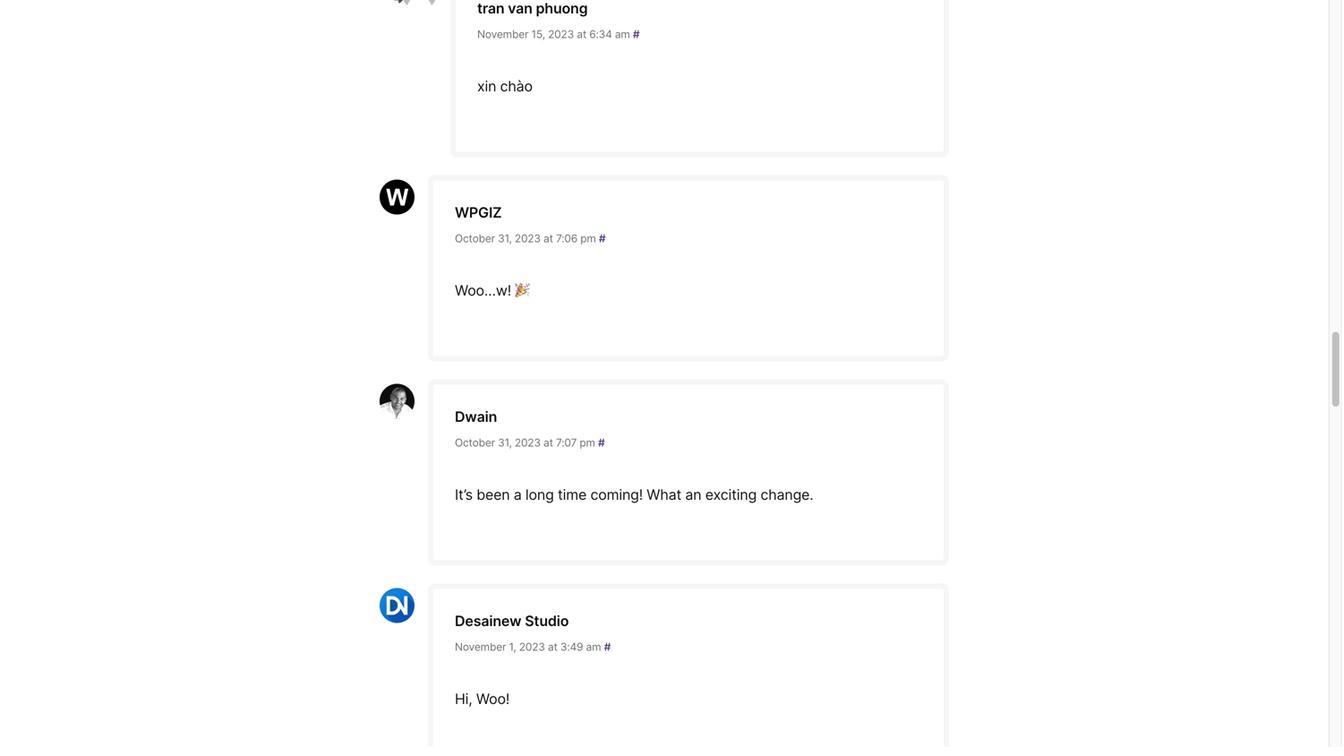 Task type: describe. For each thing, give the bounding box(es) containing it.
31, for wpgiz
[[498, 232, 512, 245]]

2023 for chào
[[548, 28, 574, 41]]

6:34
[[590, 28, 612, 41]]

xin
[[477, 77, 496, 95]]

october for wpgiz
[[455, 232, 495, 245]]

# for been
[[598, 436, 605, 449]]

long
[[526, 486, 554, 503]]

chào
[[500, 77, 533, 95]]

woo!
[[476, 690, 510, 708]]

15,
[[532, 28, 545, 41]]

at for woo!
[[548, 640, 558, 653]]

change.
[[761, 486, 814, 503]]

am for chào
[[615, 28, 630, 41]]

november 1, 2023    at     3:49 am #
[[455, 640, 611, 653]]

2023 for 🎉
[[515, 232, 541, 245]]

pm for been
[[580, 436, 595, 449]]

coming!
[[591, 486, 643, 503]]

2023 for woo!
[[519, 640, 545, 653]]

what
[[647, 486, 682, 503]]

# link for 🎉
[[599, 232, 606, 245]]

hi,
[[455, 690, 473, 708]]

hi, woo!
[[455, 690, 510, 708]]

1,
[[509, 640, 516, 653]]

pm for 🎉
[[581, 232, 596, 245]]

3:49
[[561, 640, 583, 653]]

woo…w! 🎉
[[455, 282, 529, 299]]

it's
[[455, 486, 473, 503]]

november for chào
[[477, 28, 529, 41]]

an
[[686, 486, 702, 503]]

at for been
[[544, 436, 553, 449]]



Task type: vqa. For each thing, say whether or not it's contained in the screenshot.


Task type: locate. For each thing, give the bounding box(es) containing it.
0 vertical spatial am
[[615, 28, 630, 41]]

# link for chào
[[633, 28, 640, 41]]

# right 6:34
[[633, 28, 640, 41]]

2023 left 7:06
[[515, 232, 541, 245]]

1 horizontal spatial am
[[615, 28, 630, 41]]

2 31, from the top
[[498, 436, 512, 449]]

1 vertical spatial am
[[586, 640, 601, 653]]

# for 🎉
[[599, 232, 606, 245]]

2023 right 1,
[[519, 640, 545, 653]]

xin chào
[[477, 77, 533, 95]]

at left 6:34
[[577, 28, 587, 41]]

# link for been
[[598, 436, 605, 449]]

desainew
[[455, 612, 522, 630]]

7:07
[[556, 436, 577, 449]]

woo…w!
[[455, 282, 511, 299]]

# link
[[633, 28, 640, 41], [599, 232, 606, 245], [598, 436, 605, 449], [604, 640, 611, 653]]

# link right 6:34
[[633, 28, 640, 41]]

# link for woo!
[[604, 640, 611, 653]]

# link right 7:06
[[599, 232, 606, 245]]

november 15, 2023    at     6:34 am #
[[477, 28, 640, 41]]

0 vertical spatial pm
[[581, 232, 596, 245]]

# right 7:06
[[599, 232, 606, 245]]

# for chào
[[633, 28, 640, 41]]

november down desainew
[[455, 640, 506, 653]]

am right 3:49
[[586, 640, 601, 653]]

0 vertical spatial november
[[477, 28, 529, 41]]

31,
[[498, 232, 512, 245], [498, 436, 512, 449]]

am
[[615, 28, 630, 41], [586, 640, 601, 653]]

2023
[[548, 28, 574, 41], [515, 232, 541, 245], [515, 436, 541, 449], [519, 640, 545, 653]]

1 vertical spatial 31,
[[498, 436, 512, 449]]

🎉
[[515, 282, 529, 299]]

2023 left 7:07
[[515, 436, 541, 449]]

exciting
[[706, 486, 757, 503]]

at left 3:49
[[548, 640, 558, 653]]

# link right 3:49
[[604, 640, 611, 653]]

0 vertical spatial october
[[455, 232, 495, 245]]

a
[[514, 486, 522, 503]]

am right 6:34
[[615, 28, 630, 41]]

october 31, 2023    at     7:06 pm #
[[455, 232, 606, 245]]

31, down wpgiz
[[498, 232, 512, 245]]

1 vertical spatial november
[[455, 640, 506, 653]]

2 october from the top
[[455, 436, 495, 449]]

1 31, from the top
[[498, 232, 512, 245]]

0 horizontal spatial am
[[586, 640, 601, 653]]

#
[[633, 28, 640, 41], [599, 232, 606, 245], [598, 436, 605, 449], [604, 640, 611, 653]]

pm right 7:06
[[581, 232, 596, 245]]

october 31, 2023    at     7:07 pm #
[[455, 436, 605, 449]]

31, for dwain
[[498, 436, 512, 449]]

1 october from the top
[[455, 232, 495, 245]]

november for woo!
[[455, 640, 506, 653]]

# link right 7:07
[[598, 436, 605, 449]]

at for chào
[[577, 28, 587, 41]]

october down wpgiz
[[455, 232, 495, 245]]

# for woo!
[[604, 640, 611, 653]]

# right 3:49
[[604, 640, 611, 653]]

1 vertical spatial october
[[455, 436, 495, 449]]

am for woo!
[[586, 640, 601, 653]]

0 vertical spatial 31,
[[498, 232, 512, 245]]

at for 🎉
[[544, 232, 553, 245]]

at
[[577, 28, 587, 41], [544, 232, 553, 245], [544, 436, 553, 449], [548, 640, 558, 653]]

desainew studio
[[455, 612, 569, 630]]

october for dwain
[[455, 436, 495, 449]]

1 vertical spatial pm
[[580, 436, 595, 449]]

at left 7:07
[[544, 436, 553, 449]]

pm right 7:07
[[580, 436, 595, 449]]

october
[[455, 232, 495, 245], [455, 436, 495, 449]]

at left 7:06
[[544, 232, 553, 245]]

pm
[[581, 232, 596, 245], [580, 436, 595, 449]]

time
[[558, 486, 587, 503]]

october down dwain
[[455, 436, 495, 449]]

wpgiz
[[455, 204, 502, 221]]

2023 for been
[[515, 436, 541, 449]]

7:06
[[556, 232, 578, 245]]

november left "15,"
[[477, 28, 529, 41]]

2023 right "15,"
[[548, 28, 574, 41]]

31, up been
[[498, 436, 512, 449]]

studio
[[525, 612, 569, 630]]

been
[[477, 486, 510, 503]]

# right 7:07
[[598, 436, 605, 449]]

it's been a long time coming! what an exciting change.
[[455, 486, 814, 503]]

november
[[477, 28, 529, 41], [455, 640, 506, 653]]

dwain
[[455, 408, 497, 425]]



